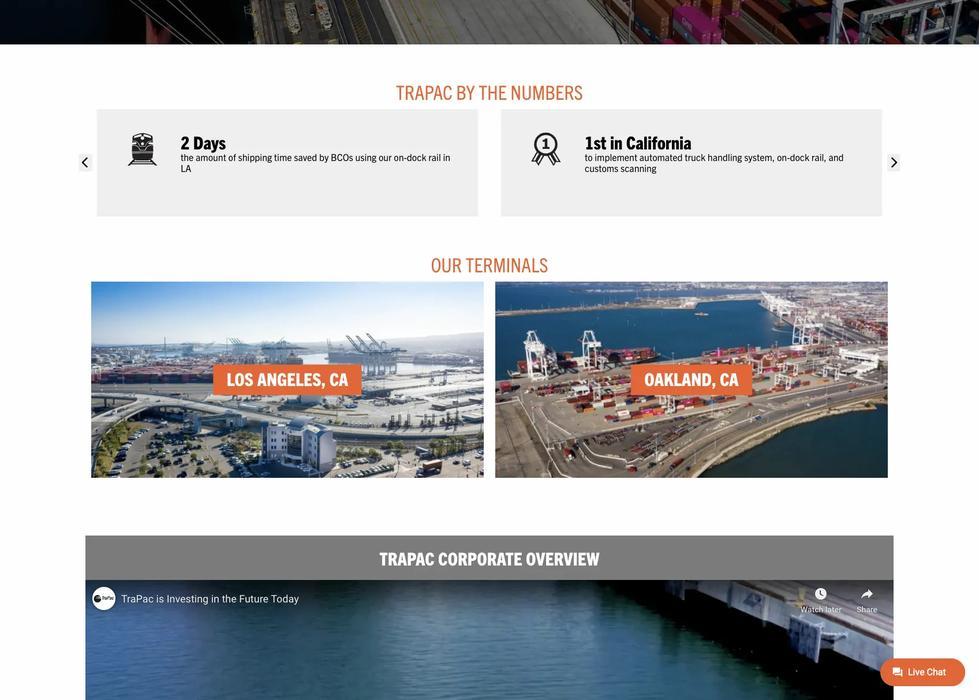 Task type: vqa. For each thing, say whether or not it's contained in the screenshot.
"TraPac" to the right
no



Task type: locate. For each thing, give the bounding box(es) containing it.
using
[[356, 152, 377, 163]]

the
[[479, 79, 507, 104]]

our
[[379, 152, 392, 163]]

trapac
[[380, 547, 435, 570]]

2 dock from the left
[[791, 152, 810, 163]]

2
[[181, 131, 190, 153]]

1 horizontal spatial in
[[611, 131, 623, 153]]

1 horizontal spatial on-
[[778, 152, 791, 163]]

bcos
[[331, 152, 353, 163]]

2 on- from the left
[[778, 152, 791, 163]]

numbers
[[511, 79, 584, 104]]

1 on- from the left
[[394, 152, 407, 163]]

time
[[274, 152, 292, 163]]

the
[[181, 152, 194, 163]]

trapac corporate overview
[[380, 547, 600, 570]]

overview
[[526, 547, 600, 570]]

2 days the amount of shipping time saved by bcos using our on-dock rail in la
[[181, 131, 451, 174]]

system,
[[745, 152, 776, 163]]

on- inside 1st in california to implement automated truck handling system, on-dock rail, and customs scanning
[[778, 152, 791, 163]]

in
[[611, 131, 623, 153], [443, 152, 451, 163]]

in inside 1st in california to implement automated truck handling system, on-dock rail, and customs scanning
[[611, 131, 623, 153]]

on- right system,
[[778, 152, 791, 163]]

dock inside 1st in california to implement automated truck handling system, on-dock rail, and customs scanning
[[791, 152, 810, 163]]

to
[[585, 152, 593, 163]]

and
[[829, 152, 845, 163]]

our terminals
[[431, 252, 549, 277]]

solid image
[[888, 155, 901, 172]]

dock inside '2 days the amount of shipping time saved by bcos using our on-dock rail in la'
[[407, 152, 427, 163]]

automated
[[640, 152, 683, 163]]

truck
[[685, 152, 706, 163]]

implement
[[595, 152, 638, 163]]

on-
[[394, 152, 407, 163], [778, 152, 791, 163]]

1 horizontal spatial dock
[[791, 152, 810, 163]]

amount
[[196, 152, 226, 163]]

0 horizontal spatial on-
[[394, 152, 407, 163]]

dock left rail
[[407, 152, 427, 163]]

main content
[[74, 79, 906, 701]]

on- inside '2 days the amount of shipping time saved by bcos using our on-dock rail in la'
[[394, 152, 407, 163]]

la
[[181, 163, 191, 174]]

1 dock from the left
[[407, 152, 427, 163]]

in right 1st
[[611, 131, 623, 153]]

rail,
[[812, 152, 827, 163]]

rail
[[429, 152, 441, 163]]

0 horizontal spatial dock
[[407, 152, 427, 163]]

1st in california to implement automated truck handling system, on-dock rail, and customs scanning
[[585, 131, 845, 174]]

in right rail
[[443, 152, 451, 163]]

dock left rail,
[[791, 152, 810, 163]]

on- right our
[[394, 152, 407, 163]]

california
[[627, 131, 692, 153]]

1st
[[585, 131, 607, 153]]

dock
[[407, 152, 427, 163], [791, 152, 810, 163]]

0 horizontal spatial in
[[443, 152, 451, 163]]



Task type: describe. For each thing, give the bounding box(es) containing it.
scanning
[[621, 163, 657, 174]]

our
[[431, 252, 462, 277]]

shipping
[[238, 152, 272, 163]]

handling
[[708, 152, 743, 163]]

trapac
[[396, 79, 453, 104]]

by
[[319, 152, 329, 163]]

by
[[457, 79, 475, 104]]

in inside '2 days the amount of shipping time saved by bcos using our on-dock rail in la'
[[443, 152, 451, 163]]

main content containing trapac by the numbers
[[74, 79, 906, 701]]

of
[[229, 152, 236, 163]]

trapac by the numbers
[[396, 79, 584, 104]]

solid image
[[79, 155, 92, 172]]

days
[[193, 131, 226, 153]]

customs
[[585, 163, 619, 174]]

terminals
[[466, 252, 549, 277]]

saved
[[294, 152, 317, 163]]

corporate
[[439, 547, 523, 570]]



